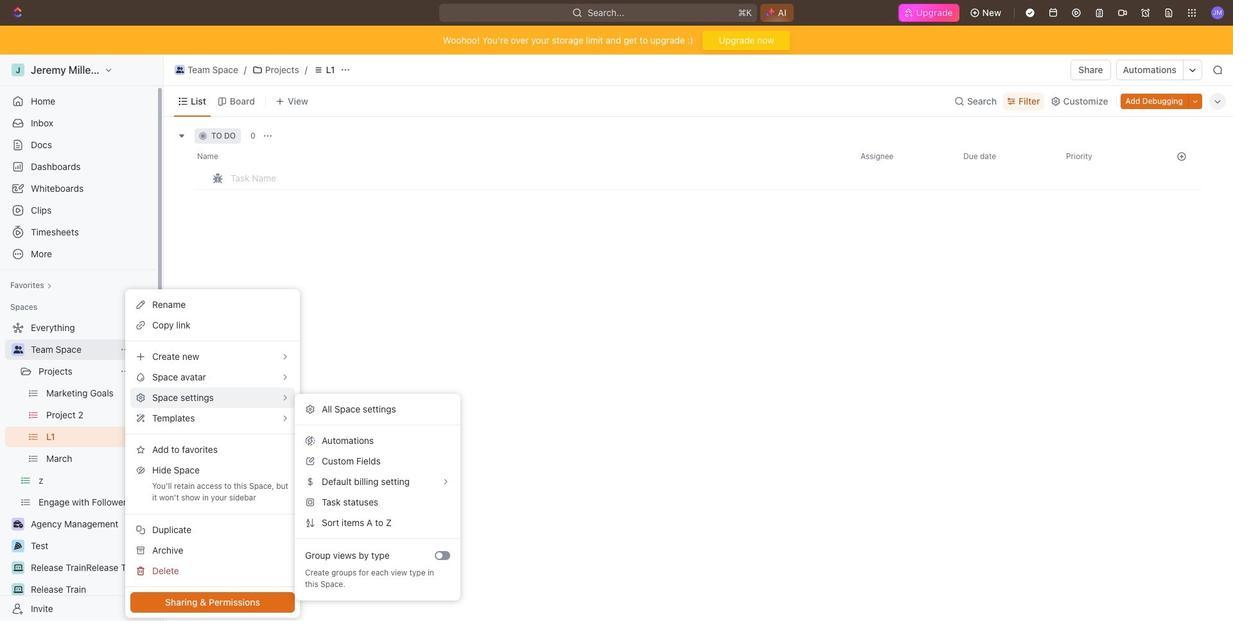 Task type: describe. For each thing, give the bounding box(es) containing it.
user group image
[[176, 67, 184, 73]]

user group image
[[13, 346, 23, 354]]

sidebar navigation
[[0, 55, 164, 622]]

tree inside sidebar navigation
[[5, 318, 151, 622]]



Task type: locate. For each thing, give the bounding box(es) containing it.
Task Name text field
[[231, 168, 606, 188]]

tree
[[5, 318, 151, 622]]



Task type: vqa. For each thing, say whether or not it's contained in the screenshot.
business time 'icon'
no



